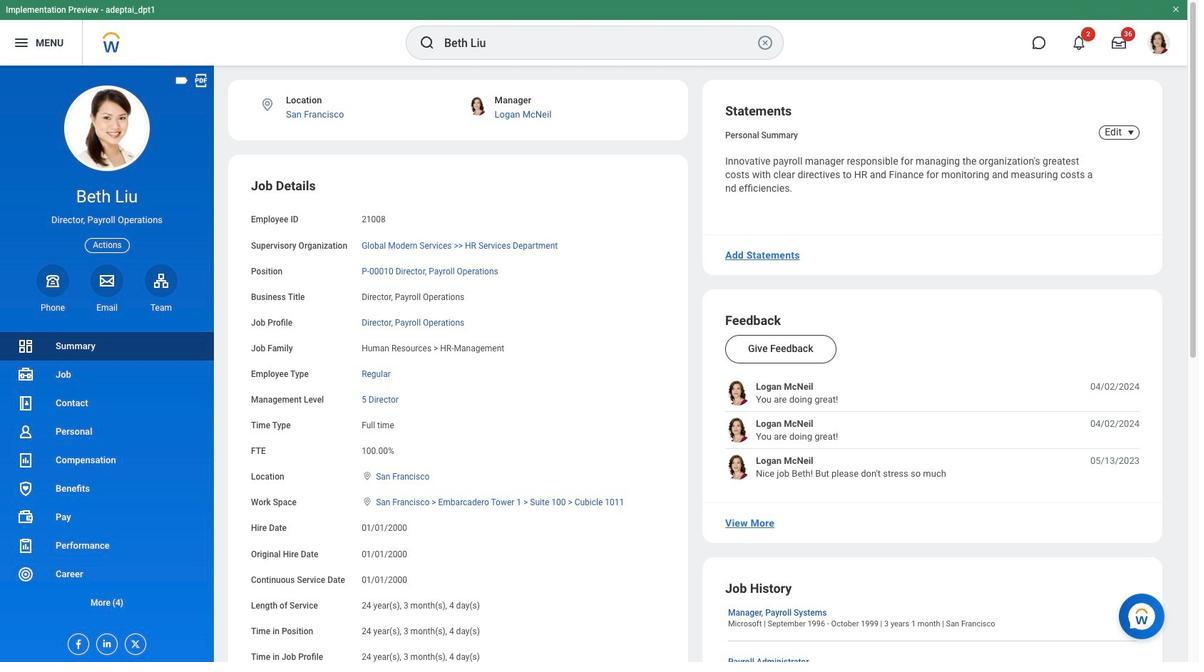 Task type: describe. For each thing, give the bounding box(es) containing it.
team beth liu element
[[145, 302, 178, 314]]

personal image
[[17, 424, 34, 441]]

phone image
[[43, 272, 63, 289]]

view printable version (pdf) image
[[193, 73, 209, 88]]

tag image
[[174, 73, 190, 88]]

navigation pane region
[[0, 66, 214, 663]]

location image
[[362, 472, 373, 482]]

performance image
[[17, 538, 34, 555]]

summary image
[[17, 338, 34, 355]]

email beth liu element
[[91, 302, 123, 314]]

x image
[[126, 635, 141, 651]]

notifications large image
[[1072, 36, 1087, 50]]

justify image
[[13, 34, 30, 51]]

linkedin image
[[97, 635, 113, 650]]

Search Workday  search field
[[444, 27, 754, 59]]

search image
[[419, 34, 436, 51]]

0 vertical spatial location image
[[260, 97, 275, 113]]

0 horizontal spatial list
[[0, 332, 214, 618]]



Task type: vqa. For each thing, say whether or not it's contained in the screenshot.
Personal Summary Element
yes



Task type: locate. For each thing, give the bounding box(es) containing it.
2 employee's photo (logan mcneil) image from the top
[[726, 418, 751, 443]]

employee's photo (logan mcneil) image
[[726, 381, 751, 406], [726, 418, 751, 443], [726, 455, 751, 480]]

benefits image
[[17, 481, 34, 498]]

0 horizontal spatial location image
[[260, 97, 275, 113]]

facebook image
[[68, 635, 84, 651]]

pay image
[[17, 509, 34, 526]]

x circle image
[[757, 34, 774, 51]]

1 horizontal spatial list
[[726, 381, 1140, 480]]

job image
[[17, 367, 34, 384]]

contact image
[[17, 395, 34, 412]]

mail image
[[98, 272, 116, 289]]

full time element
[[362, 418, 394, 431]]

phone beth liu element
[[36, 302, 69, 314]]

3 employee's photo (logan mcneil) image from the top
[[726, 455, 751, 480]]

close environment banner image
[[1172, 5, 1181, 14]]

1 horizontal spatial location image
[[362, 498, 373, 507]]

1 employee's photo (logan mcneil) image from the top
[[726, 381, 751, 406]]

2 vertical spatial employee's photo (logan mcneil) image
[[726, 455, 751, 480]]

group
[[251, 178, 666, 663]]

1 vertical spatial employee's photo (logan mcneil) image
[[726, 418, 751, 443]]

list
[[0, 332, 214, 618], [726, 381, 1140, 480]]

banner
[[0, 0, 1188, 66]]

compensation image
[[17, 452, 34, 469]]

personal summary element
[[726, 128, 798, 141]]

career image
[[17, 566, 34, 584]]

profile logan mcneil image
[[1148, 31, 1171, 57]]

inbox large image
[[1112, 36, 1126, 50]]

0 vertical spatial employee's photo (logan mcneil) image
[[726, 381, 751, 406]]

location image
[[260, 97, 275, 113], [362, 498, 373, 507]]

view team image
[[153, 272, 170, 289]]

1 vertical spatial location image
[[362, 498, 373, 507]]



